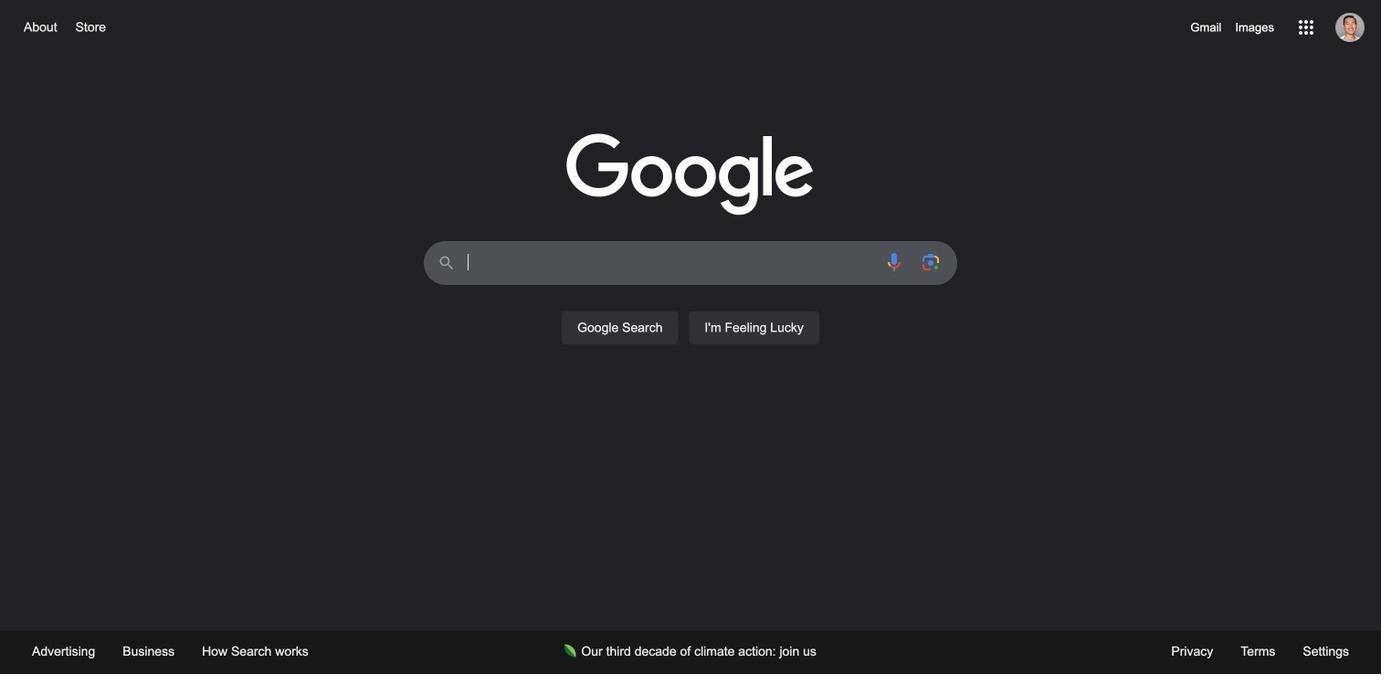Task type: locate. For each thing, give the bounding box(es) containing it.
search by voice image
[[883, 251, 905, 273]]

google image
[[566, 133, 815, 217]]

None search field
[[18, 236, 1363, 365]]



Task type: describe. For each thing, give the bounding box(es) containing it.
search by image image
[[920, 251, 942, 273]]

Search text field
[[468, 242, 872, 284]]



Task type: vqa. For each thing, say whether or not it's contained in the screenshot.
3rd Together from the bottom of the MAIN CONTENT containing Best returning flights
no



